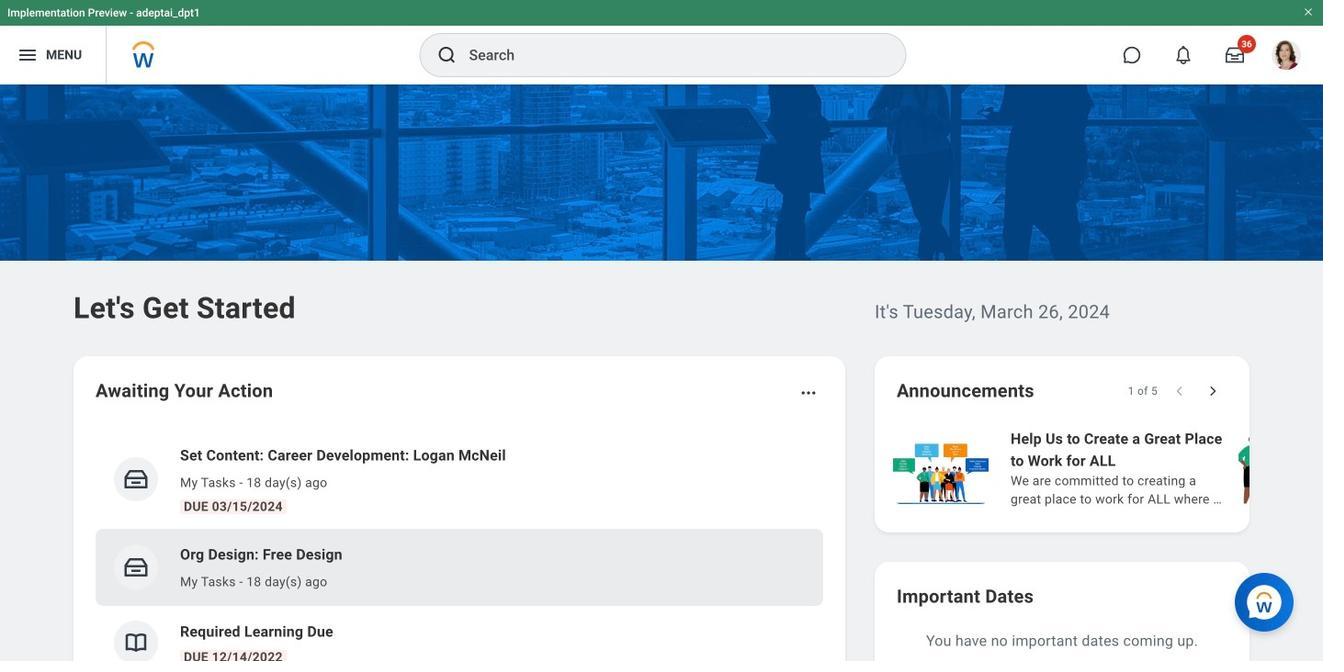 Task type: locate. For each thing, give the bounding box(es) containing it.
list
[[889, 426, 1323, 511], [96, 430, 823, 662]]

main content
[[0, 85, 1323, 662]]

status
[[1128, 384, 1158, 399]]

chevron right small image
[[1204, 382, 1222, 401]]

0 vertical spatial inbox image
[[122, 466, 150, 493]]

profile logan mcneil image
[[1272, 40, 1301, 74]]

inbox image
[[122, 466, 150, 493], [122, 554, 150, 582]]

1 vertical spatial inbox image
[[122, 554, 150, 582]]

1 inbox image from the top
[[122, 466, 150, 493]]

notifications large image
[[1174, 46, 1193, 64]]

0 horizontal spatial list
[[96, 430, 823, 662]]

2 inbox image from the top
[[122, 554, 150, 582]]

inbox large image
[[1226, 46, 1244, 64]]

list item
[[96, 529, 823, 606]]

search image
[[436, 44, 458, 66]]

banner
[[0, 0, 1323, 85]]

chevron left small image
[[1171, 382, 1189, 401]]



Task type: vqa. For each thing, say whether or not it's contained in the screenshot.
'close environment banner' image
yes



Task type: describe. For each thing, give the bounding box(es) containing it.
1 horizontal spatial list
[[889, 426, 1323, 511]]

Search Workday  search field
[[469, 35, 868, 75]]

justify image
[[17, 44, 39, 66]]

close environment banner image
[[1303, 6, 1314, 17]]

book open image
[[122, 629, 150, 657]]



